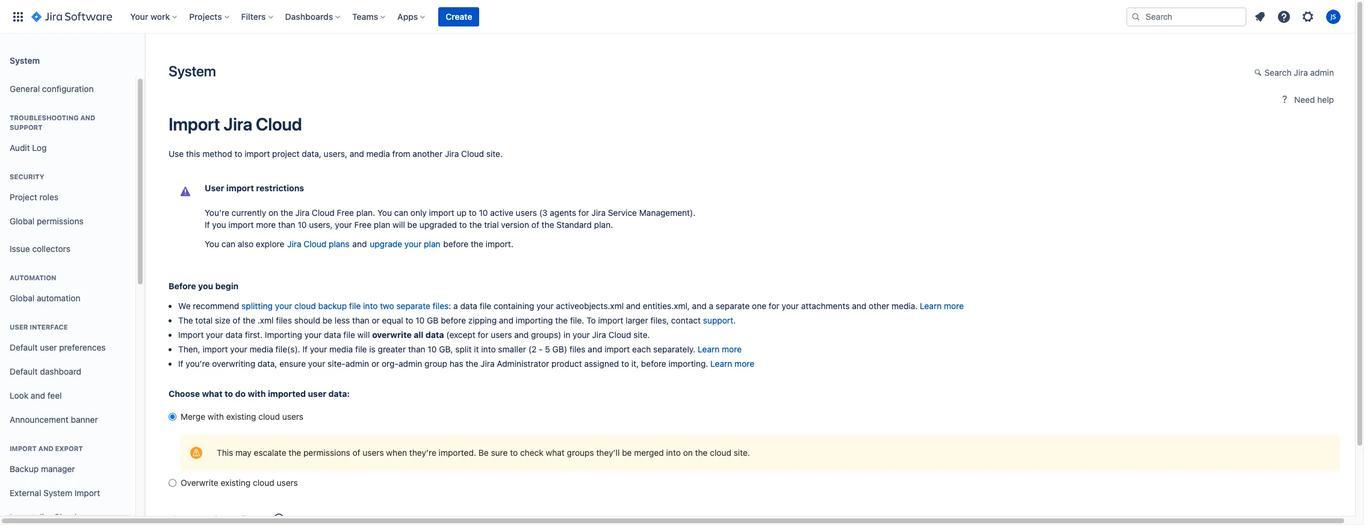 Task type: describe. For each thing, give the bounding box(es) containing it.
containing
[[494, 301, 534, 312]]

to right the sure
[[510, 448, 518, 458]]

to right equal
[[406, 316, 413, 326]]

1 a from the left
[[454, 301, 458, 312]]

your up the overwriting
[[230, 345, 247, 355]]

file(s).
[[276, 345, 300, 355]]

the
[[178, 316, 193, 326]]

1 vertical spatial or
[[372, 359, 380, 369]]

global permissions link
[[5, 210, 131, 234]]

import up backup on the left bottom of page
[[10, 445, 37, 453]]

apps
[[398, 11, 418, 21]]

data down size
[[226, 330, 243, 341]]

1 horizontal spatial files
[[433, 301, 449, 312]]

import inside we recommend splitting your cloud backup file into two separate files :             a data file containing your activeobjects.xml and entities.xml, and a separate one for your attachments and other media. learn more the total size of the .xml files should be less than or equal to 10 gb before zipping and importing the file. to import larger files, contact support . import your data first. importing your data file will overwrite all data (except for users and groups) in your jira cloud site. then, import your media file(s). if your media file is greater than 10 gb, split it into smaller (2 - 5 gb) files and import each separately. learn more if you're overwriting data, ensure your site-admin or org-admin group has the jira administrator product assigned to it, before importing. learn more
[[178, 330, 204, 341]]

be inside we recommend splitting your cloud backup file into two separate files :             a data file containing your activeobjects.xml and entities.xml, and a separate one for your attachments and other media. learn more the total size of the .xml files should be less than or equal to 10 gb before zipping and importing the file. to import larger files, contact support . import your data first. importing your data file will overwrite all data (except for users and groups) in your jira cloud site. then, import your media file(s). if your media file is greater than 10 gb, split it into smaller (2 - 5 gb) files and import each separately. learn more if you're overwriting data, ensure your site-admin or org-admin group has the jira administrator product assigned to it, before importing. learn more
[[323, 316, 332, 326]]

Overwrite existing cloud users radio
[[169, 478, 176, 490]]

global automation link
[[5, 287, 131, 311]]

they're
[[409, 448, 437, 458]]

global for global automation
[[10, 293, 34, 303]]

the left trial
[[469, 220, 482, 230]]

cloud inside you're currently on the jira cloud free plan. you can only import up to 10 active users (3 agents for jira service management). if you import more than 10 users, your free plan will be upgraded to the trial version of the standard plan.
[[312, 208, 335, 218]]

issue collectors link
[[5, 237, 131, 261]]

general
[[10, 83, 40, 94]]

before
[[169, 281, 196, 291]]

users left when
[[363, 448, 384, 458]]

cloud up project
[[256, 114, 302, 134]]

greater
[[378, 345, 406, 355]]

project
[[10, 192, 37, 202]]

splitting your cloud backup file into two separate files link
[[242, 301, 449, 312]]

dashboard
[[40, 367, 81, 377]]

jira inside import and export group
[[37, 512, 52, 523]]

2 horizontal spatial into
[[666, 448, 681, 458]]

data down the less
[[324, 330, 341, 341]]

plans
[[329, 239, 350, 249]]

default user preferences link
[[5, 336, 131, 360]]

2 vertical spatial than
[[408, 345, 426, 355]]

site-
[[328, 359, 346, 369]]

plan inside you're currently on the jira cloud free plan. you can only import up to 10 active users (3 agents for jira service management). if you import more than 10 users, your free plan will be upgraded to the trial version of the standard plan.
[[374, 220, 390, 230]]

file left is
[[355, 345, 367, 355]]

0 horizontal spatial for
[[478, 330, 489, 341]]

announcement banner
[[10, 415, 98, 425]]

and right "plans" at top
[[353, 239, 367, 249]]

2 horizontal spatial media
[[367, 149, 390, 159]]

import up you're at the bottom of page
[[203, 345, 228, 355]]

help
[[1318, 95, 1335, 105]]

permissions inside 'security' group
[[37, 216, 84, 226]]

announcement banner link
[[5, 408, 131, 432]]

this
[[217, 448, 233, 458]]

backup manager link
[[5, 458, 131, 482]]

1 vertical spatial you
[[205, 239, 219, 249]]

will inside you're currently on the jira cloud free plan. you can only import up to 10 active users (3 agents for jira service management). if you import more than 10 users, your free plan will be upgraded to the trial version of the standard plan.
[[393, 220, 405, 230]]

the up "in"
[[555, 316, 568, 326]]

settings image
[[1301, 9, 1316, 24]]

your right one
[[782, 301, 799, 312]]

to left it,
[[622, 359, 629, 369]]

0 horizontal spatial admin
[[346, 359, 369, 369]]

attachments
[[802, 301, 850, 312]]

0 vertical spatial plan.
[[356, 208, 375, 218]]

may
[[236, 448, 252, 458]]

0 horizontal spatial if
[[178, 359, 183, 369]]

learn more link for if you're overwriting data, ensure your site-admin or org-admin group has the jira administrator product assigned to it, before importing.
[[711, 359, 755, 369]]

more inside you're currently on the jira cloud free plan. you can only import up to 10 active users (3 agents for jira service management). if you import more than 10 users, your free plan will be upgraded to the trial version of the standard plan.
[[256, 220, 276, 230]]

primary element
[[7, 0, 1127, 33]]

1 vertical spatial files
[[276, 316, 292, 326]]

contact
[[671, 316, 701, 326]]

two
[[380, 301, 394, 312]]

media.
[[892, 301, 918, 312]]

5
[[545, 345, 550, 355]]

10 left gb,
[[428, 345, 437, 355]]

split
[[456, 345, 472, 355]]

jira right has
[[481, 359, 495, 369]]

global automation
[[10, 293, 80, 303]]

import right to
[[598, 316, 624, 326]]

can inside you're currently on the jira cloud free plan. you can only import up to 10 active users (3 agents for jira service management). if you import more than 10 users, your free plan will be upgraded to the trial version of the standard plan.
[[394, 208, 408, 218]]

import down external
[[10, 512, 35, 523]]

then,
[[178, 345, 200, 355]]

your down size
[[206, 330, 223, 341]]

and left other
[[852, 301, 867, 312]]

cloud inside import and export group
[[54, 512, 77, 523]]

small image
[[1255, 68, 1265, 78]]

escalate
[[254, 448, 286, 458]]

1 horizontal spatial plan
[[424, 239, 441, 249]]

user import restrictions
[[205, 183, 304, 193]]

audit log
[[10, 142, 47, 153]]

choose what to do with imported user data:
[[169, 389, 350, 400]]

jira right the another
[[445, 149, 459, 159]]

import up upgraded
[[429, 208, 455, 218]]

Merge with existing cloud users radio
[[169, 411, 176, 423]]

file left the type
[[240, 515, 252, 524]]

import jira cloud link
[[5, 506, 131, 526]]

you're
[[205, 208, 229, 218]]

each
[[632, 345, 651, 355]]

product
[[552, 359, 582, 369]]

of inside we recommend splitting your cloud backup file into two separate files :             a data file containing your activeobjects.xml and entities.xml, and a separate one for your attachments and other media. learn more the total size of the .xml files should be less than or equal to 10 gb before zipping and importing the file. to import larger files, contact support . import your data first. importing your data file will overwrite all data (except for users and groups) in your jira cloud site. then, import your media file(s). if your media file is greater than 10 gb, split it into smaller (2 - 5 gb) files and import each separately. learn more if you're overwriting data, ensure your site-admin or org-admin group has the jira administrator product assigned to it, before importing. learn more
[[233, 316, 241, 326]]

interface
[[30, 323, 68, 331]]

2 separate from the left
[[716, 301, 750, 312]]

1 vertical spatial with
[[208, 412, 224, 422]]

(3
[[539, 208, 548, 218]]

1 horizontal spatial data,
[[302, 149, 322, 159]]

1 horizontal spatial on
[[683, 448, 693, 458]]

users inside we recommend splitting your cloud backup file into two separate files :             a data file containing your activeobjects.xml and entities.xml, and a separate one for your attachments and other media. learn more the total size of the .xml files should be less than or equal to 10 gb before zipping and importing the file. to import larger files, contact support . import your data first. importing your data file will overwrite all data (except for users and groups) in your jira cloud site. then, import your media file(s). if your media file is greater than 10 gb, split it into smaller (2 - 5 gb) files and import each separately. learn more if you're overwriting data, ensure your site-admin or org-admin group has the jira administrator product assigned to it, before importing. learn more
[[491, 330, 512, 341]]

sure
[[491, 448, 508, 458]]

security group
[[5, 160, 131, 237]]

1 vertical spatial into
[[481, 345, 496, 355]]

2 horizontal spatial system
[[169, 63, 216, 79]]

10 up jira cloud plans link
[[298, 220, 307, 230]]

jira up method
[[224, 114, 252, 134]]

10 left gb
[[416, 316, 425, 326]]

larger
[[626, 316, 648, 326]]

1 separate from the left
[[397, 301, 431, 312]]

0 vertical spatial free
[[337, 208, 354, 218]]

1 vertical spatial for
[[769, 301, 780, 312]]

upgraded
[[420, 220, 457, 230]]

the up first.
[[243, 316, 255, 326]]

default dashboard
[[10, 367, 81, 377]]

your right splitting
[[275, 301, 292, 312]]

total
[[195, 316, 213, 326]]

support link
[[703, 316, 734, 326]]

before you begin
[[169, 281, 239, 291]]

teams button
[[349, 7, 390, 26]]

user inside group
[[40, 342, 57, 353]]

version
[[501, 220, 529, 230]]

org-
[[382, 359, 399, 369]]

default for default dashboard
[[10, 367, 38, 377]]

and up contact
[[692, 301, 707, 312]]

import up currently
[[226, 183, 254, 193]]

cloud left "plans" at top
[[304, 239, 327, 249]]

general configuration
[[10, 83, 94, 94]]

jira left service
[[592, 208, 606, 218]]

your down should
[[305, 330, 322, 341]]

import.
[[486, 239, 514, 249]]

2 horizontal spatial be
[[622, 448, 632, 458]]

audit log link
[[5, 136, 131, 160]]

upgrade your plan link
[[369, 238, 441, 250]]

you inside you're currently on the jira cloud free plan. you can only import up to 10 active users (3 agents for jira service management). if you import more than 10 users, your free plan will be upgraded to the trial version of the standard plan.
[[378, 208, 392, 218]]

0 vertical spatial existing
[[226, 412, 256, 422]]

user for user import restrictions
[[205, 183, 224, 193]]

user for user interface
[[10, 323, 28, 331]]

merged
[[634, 448, 664, 458]]

and up assigned
[[588, 345, 603, 355]]

1 vertical spatial learn
[[698, 345, 720, 355]]

type
[[253, 515, 269, 524]]

1 horizontal spatial than
[[352, 316, 370, 326]]

0 horizontal spatial media
[[250, 345, 273, 355]]

2 vertical spatial before
[[641, 359, 667, 369]]

your inside you're currently on the jira cloud free plan. you can only import up to 10 active users (3 agents for jira service management). if you import more than 10 users, your free plan will be upgraded to the trial version of the standard plan.
[[335, 220, 352, 230]]

to right method
[[235, 149, 242, 159]]

also
[[238, 239, 254, 249]]

has
[[450, 359, 464, 369]]

only
[[411, 208, 427, 218]]

1 vertical spatial free
[[354, 220, 372, 230]]

zipping
[[468, 316, 497, 326]]

jira right the search
[[1294, 67, 1309, 78]]

active
[[490, 208, 514, 218]]

default user preferences
[[10, 342, 106, 353]]

configuration
[[42, 83, 94, 94]]

separately.
[[654, 345, 696, 355]]

jira down "restrictions"
[[295, 208, 310, 218]]

the right merged
[[695, 448, 708, 458]]

assigned
[[585, 359, 619, 369]]

smaller
[[498, 345, 526, 355]]

jira cloud plans link
[[287, 238, 350, 250]]

the down (3
[[542, 220, 554, 230]]

users down escalate at the left of the page
[[277, 478, 298, 488]]

data down gb
[[426, 330, 444, 341]]

-
[[539, 345, 543, 355]]

automation group
[[5, 261, 131, 314]]

the right escalate at the left of the page
[[289, 448, 301, 458]]

2 vertical spatial learn
[[711, 359, 733, 369]]

file up the less
[[349, 301, 361, 312]]

this may escalate the permissions of users when they're imported. be sure to check what groups they'll be merged into on the cloud site.
[[217, 448, 750, 458]]

should
[[294, 316, 320, 326]]

to
[[587, 316, 596, 326]]

manager
[[41, 464, 75, 474]]

for inside you're currently on the jira cloud free plan. you can only import up to 10 active users (3 agents for jira service management). if you import more than 10 users, your free plan will be upgraded to the trial version of the standard plan.
[[579, 208, 590, 218]]

when
[[386, 448, 407, 458]]

and left from on the left top of page
[[350, 149, 364, 159]]

0 horizontal spatial site.
[[487, 149, 503, 159]]

1 horizontal spatial permissions
[[304, 448, 350, 458]]

1 horizontal spatial media
[[329, 345, 353, 355]]

system inside external system import link
[[43, 488, 72, 498]]

to down up
[[459, 220, 467, 230]]

your right file(s).
[[310, 345, 327, 355]]

file down the less
[[344, 330, 355, 341]]

gb,
[[439, 345, 453, 355]]

be inside you're currently on the jira cloud free plan. you can only import up to 10 active users (3 agents for jira service management). if you import more than 10 users, your free plan will be upgraded to the trial version of the standard plan.
[[408, 220, 417, 230]]

choose for choose your import file type
[[169, 515, 195, 524]]

the down it
[[466, 359, 478, 369]]

troubleshooting and support
[[10, 114, 95, 131]]

import up assigned
[[605, 345, 630, 355]]

entities.xml,
[[643, 301, 690, 312]]

1 horizontal spatial of
[[353, 448, 361, 458]]

gb)
[[553, 345, 567, 355]]

import left project
[[245, 149, 270, 159]]

jira right explore
[[287, 239, 302, 249]]

user interface group
[[5, 311, 131, 436]]

and up the larger
[[626, 301, 641, 312]]

jira down to
[[592, 330, 606, 341]]

overwriting
[[212, 359, 255, 369]]

0 vertical spatial learn more link
[[920, 301, 964, 312]]

cloud right the another
[[461, 149, 484, 159]]

import up this
[[169, 114, 220, 134]]

your right upgrade
[[405, 239, 422, 249]]

search image
[[1132, 12, 1141, 21]]

look and feel
[[10, 391, 62, 401]]

teams
[[352, 11, 378, 21]]

do
[[235, 389, 246, 400]]

banner containing your work
[[0, 0, 1356, 34]]

users inside you're currently on the jira cloud free plan. you can only import up to 10 active users (3 agents for jira service management). if you import more than 10 users, your free plan will be upgraded to the trial version of the standard plan.
[[516, 208, 537, 218]]

import left the type
[[215, 515, 239, 524]]

agents
[[550, 208, 576, 218]]

support
[[703, 316, 734, 326]]



Task type: locate. For each thing, give the bounding box(es) containing it.
need help link
[[1277, 90, 1341, 110]]

learn right media.
[[920, 301, 942, 312]]

merge
[[181, 412, 205, 422]]

0 vertical spatial of
[[532, 220, 540, 230]]

be
[[479, 448, 489, 458]]

you inside you're currently on the jira cloud free plan. you can only import up to 10 active users (3 agents for jira service management). if you import more than 10 users, your free plan will be upgraded to the trial version of the standard plan.
[[212, 220, 226, 230]]

user inside group
[[10, 323, 28, 331]]

the down "restrictions"
[[281, 208, 293, 218]]

backup
[[10, 464, 39, 474]]

0 vertical spatial can
[[394, 208, 408, 218]]

import
[[245, 149, 270, 159], [226, 183, 254, 193], [429, 208, 455, 218], [228, 220, 254, 230], [598, 316, 624, 326], [203, 345, 228, 355], [605, 345, 630, 355], [215, 515, 239, 524]]

0 vertical spatial with
[[248, 389, 266, 400]]

data:
[[329, 389, 350, 400]]

users up version
[[516, 208, 537, 218]]

1 vertical spatial than
[[352, 316, 370, 326]]

than inside you're currently on the jira cloud free plan. you can only import up to 10 active users (3 agents for jira service management). if you import more than 10 users, your free plan will be upgraded to the trial version of the standard plan.
[[278, 220, 296, 230]]

cloud down the larger
[[609, 330, 632, 341]]

on right currently
[[269, 208, 278, 218]]

feel
[[47, 391, 62, 401]]

0 vertical spatial import jira cloud
[[169, 114, 302, 134]]

1 vertical spatial if
[[303, 345, 308, 355]]

we recommend splitting your cloud backup file into two separate files :             a data file containing your activeobjects.xml and entities.xml, and a separate one for your attachments and other media. learn more the total size of the .xml files should be less than or equal to 10 gb before zipping and importing the file. to import larger files, contact support . import your data first. importing your data file will overwrite all data (except for users and groups) in your jira cloud site. then, import your media file(s). if your media file is greater than 10 gb, split it into smaller (2 - 5 gb) files and import each separately. learn more if you're overwriting data, ensure your site-admin or org-admin group has the jira administrator product assigned to it, before importing. learn more
[[178, 301, 964, 369]]

of left when
[[353, 448, 361, 458]]

another
[[413, 149, 443, 159]]

trial
[[484, 220, 499, 230]]

less
[[335, 316, 350, 326]]

data,
[[302, 149, 322, 159], [258, 359, 277, 369]]

into
[[363, 301, 378, 312], [481, 345, 496, 355], [666, 448, 681, 458]]

for
[[579, 208, 590, 218], [769, 301, 780, 312], [478, 330, 489, 341]]

learn more link right media.
[[920, 301, 964, 312]]

0 horizontal spatial separate
[[397, 301, 431, 312]]

0 vertical spatial be
[[408, 220, 417, 230]]

existing
[[226, 412, 256, 422], [221, 478, 251, 488]]

choose down 'overwrite existing cloud users' radio
[[169, 515, 195, 524]]

equal
[[382, 316, 403, 326]]

your down 'overwrite'
[[197, 515, 213, 524]]

files right gb)
[[570, 345, 586, 355]]

learn more link for then, import your media file(s). if your media file is greater than 10 gb, split it into smaller (2 - 5 gb) files and import each separately.
[[698, 345, 742, 355]]

one
[[752, 301, 767, 312]]

1 default from the top
[[10, 342, 38, 353]]

site. inside we recommend splitting your cloud backup file into two separate files :             a data file containing your activeobjects.xml and entities.xml, and a separate one for your attachments and other media. learn more the total size of the .xml files should be less than or equal to 10 gb before zipping and importing the file. to import larger files, contact support . import your data first. importing your data file will overwrite all data (except for users and groups) in your jira cloud site. then, import your media file(s). if your media file is greater than 10 gb, split it into smaller (2 - 5 gb) files and import each separately. learn more if you're overwriting data, ensure your site-admin or org-admin group has the jira administrator product assigned to it, before importing. learn more
[[634, 330, 650, 341]]

0 vertical spatial global
[[10, 216, 34, 226]]

data, inside we recommend splitting your cloud backup file into two separate files :             a data file containing your activeobjects.xml and entities.xml, and a separate one for your attachments and other media. learn more the total size of the .xml files should be less than or equal to 10 gb before zipping and importing the file. to import larger files, contact support . import your data first. importing your data file will overwrite all data (except for users and groups) in your jira cloud site. then, import your media file(s). if your media file is greater than 10 gb, split it into smaller (2 - 5 gb) files and import each separately. learn more if you're overwriting data, ensure your site-admin or org-admin group has the jira administrator product assigned to it, before importing. learn more
[[258, 359, 277, 369]]

if inside you're currently on the jira cloud free plan. you can only import up to 10 active users (3 agents for jira service management). if you import more than 10 users, your free plan will be upgraded to the trial version of the standard plan.
[[205, 220, 210, 230]]

from
[[392, 149, 411, 159]]

recommend
[[193, 301, 239, 312]]

files,
[[651, 316, 669, 326]]

0 horizontal spatial than
[[278, 220, 296, 230]]

a up support link on the bottom right of page
[[709, 301, 714, 312]]

0 vertical spatial you
[[378, 208, 392, 218]]

management).
[[639, 208, 696, 218]]

banner
[[0, 0, 1356, 34]]

project roles
[[10, 192, 58, 202]]

splitting
[[242, 301, 273, 312]]

1 horizontal spatial admin
[[399, 359, 422, 369]]

what right check on the bottom
[[546, 448, 565, 458]]

0 vertical spatial files
[[433, 301, 449, 312]]

than
[[278, 220, 296, 230], [352, 316, 370, 326], [408, 345, 426, 355]]

1 vertical spatial permissions
[[304, 448, 350, 458]]

roles
[[39, 192, 58, 202]]

choose up the 'merge'
[[169, 389, 200, 400]]

size
[[215, 316, 230, 326]]

1 horizontal spatial separate
[[716, 301, 750, 312]]

0 vertical spatial user
[[40, 342, 57, 353]]

users, up jira cloud plans link
[[309, 220, 333, 230]]

1 horizontal spatial a
[[709, 301, 714, 312]]

is
[[369, 345, 376, 355]]

to right up
[[469, 208, 477, 218]]

0 vertical spatial users,
[[324, 149, 347, 159]]

0 vertical spatial site.
[[487, 149, 503, 159]]

users, right project
[[324, 149, 347, 159]]

1 vertical spatial global
[[10, 293, 34, 303]]

need help
[[1293, 95, 1335, 105]]

backup
[[318, 301, 347, 312]]

1 vertical spatial default
[[10, 367, 38, 377]]

0 vertical spatial for
[[579, 208, 590, 218]]

projects
[[189, 11, 222, 21]]

will inside we recommend splitting your cloud backup file into two separate files :             a data file containing your activeobjects.xml and entities.xml, and a separate one for your attachments and other media. learn more the total size of the .xml files should be less than or equal to 10 gb before zipping and importing the file. to import larger files, contact support . import your data first. importing your data file will overwrite all data (except for users and groups) in your jira cloud site. then, import your media file(s). if your media file is greater than 10 gb, split it into smaller (2 - 5 gb) files and import each separately. learn more if you're overwriting data, ensure your site-admin or org-admin group has the jira administrator product assigned to it, before importing. learn more
[[358, 330, 370, 341]]

2 horizontal spatial if
[[303, 345, 308, 355]]

your up the importing
[[537, 301, 554, 312]]

troubleshooting and support group
[[5, 101, 131, 164]]

users down imported at the left bottom
[[282, 412, 304, 422]]

:
[[449, 301, 451, 312]]

global for global permissions
[[10, 216, 34, 226]]

external system import
[[10, 488, 100, 498]]

look
[[10, 391, 28, 401]]

cloud up jira cloud plans link
[[312, 208, 335, 218]]

2 horizontal spatial site.
[[734, 448, 750, 458]]

users, inside you're currently on the jira cloud free plan. you can only import up to 10 active users (3 agents for jira service management). if you import more than 10 users, your free plan will be upgraded to the trial version of the standard plan.
[[309, 220, 333, 230]]

choose for choose what to do with imported user data:
[[169, 389, 200, 400]]

permissions right escalate at the left of the page
[[304, 448, 350, 458]]

standard
[[557, 220, 592, 230]]

and down containing
[[499, 316, 514, 326]]

1 vertical spatial existing
[[221, 478, 251, 488]]

filters button
[[238, 7, 278, 26]]

help image
[[1277, 9, 1292, 24]]

0 vertical spatial data,
[[302, 149, 322, 159]]

file
[[349, 301, 361, 312], [480, 301, 492, 312], [344, 330, 355, 341], [355, 345, 367, 355], [240, 515, 252, 524]]

1 vertical spatial user
[[10, 323, 28, 331]]

0 horizontal spatial with
[[208, 412, 224, 422]]

2 vertical spatial if
[[178, 359, 183, 369]]

with right do
[[248, 389, 266, 400]]

import and export group
[[5, 432, 131, 526]]

2 choose from the top
[[169, 515, 195, 524]]

.
[[734, 316, 736, 326]]

2 vertical spatial be
[[622, 448, 632, 458]]

ensure
[[280, 359, 306, 369]]

it,
[[632, 359, 639, 369]]

jira software image
[[31, 9, 112, 24], [31, 9, 112, 24]]

2 a from the left
[[709, 301, 714, 312]]

filters
[[241, 11, 266, 21]]

before right it,
[[641, 359, 667, 369]]

0 horizontal spatial what
[[202, 389, 223, 400]]

1 horizontal spatial you
[[378, 208, 392, 218]]

to left do
[[225, 389, 233, 400]]

can
[[394, 208, 408, 218], [221, 239, 236, 249]]

(except
[[447, 330, 476, 341]]

backup manager
[[10, 464, 75, 474]]

0 horizontal spatial permissions
[[37, 216, 84, 226]]

notifications image
[[1253, 9, 1268, 24]]

1 vertical spatial what
[[546, 448, 565, 458]]

default for default user preferences
[[10, 342, 38, 353]]

security
[[10, 173, 44, 181]]

2 vertical spatial files
[[570, 345, 586, 355]]

before down :
[[441, 316, 466, 326]]

1 global from the top
[[10, 216, 34, 226]]

0 horizontal spatial can
[[221, 239, 236, 249]]

1 horizontal spatial user
[[205, 183, 224, 193]]

plan. down service
[[594, 220, 613, 230]]

data, down file(s).
[[258, 359, 277, 369]]

0 vertical spatial before
[[443, 239, 469, 249]]

into left two
[[363, 301, 378, 312]]

cloud inside we recommend splitting your cloud backup file into two separate files :             a data file containing your activeobjects.xml and entities.xml, and a separate one for your attachments and other media. learn more the total size of the .xml files should be less than or equal to 10 gb before zipping and importing the file. to import larger files, contact support . import your data first. importing your data file will overwrite all data (except for users and groups) in your jira cloud site. then, import your media file(s). if your media file is greater than 10 gb, split it into smaller (2 - 5 gb) files and import each separately. learn more if you're overwriting data, ensure your site-admin or org-admin group has the jira administrator product assigned to it, before importing. learn more
[[295, 301, 316, 312]]

1 vertical spatial can
[[221, 239, 236, 249]]

will up is
[[358, 330, 370, 341]]

0 vertical spatial or
[[372, 316, 380, 326]]

media left from on the left top of page
[[367, 149, 390, 159]]

import up the import jira cloud link
[[75, 488, 100, 498]]

Search field
[[1127, 7, 1247, 26]]

1 vertical spatial of
[[233, 316, 241, 326]]

.xml
[[258, 316, 274, 326]]

2 horizontal spatial admin
[[1311, 67, 1335, 78]]

1 vertical spatial data,
[[258, 359, 277, 369]]

user up you're at the left
[[205, 183, 224, 193]]

your right "in"
[[573, 330, 590, 341]]

groups
[[567, 448, 594, 458]]

you down you're at the left
[[205, 239, 219, 249]]

of down (3
[[532, 220, 540, 230]]

1 vertical spatial will
[[358, 330, 370, 341]]

jira
[[1294, 67, 1309, 78], [224, 114, 252, 134], [445, 149, 459, 159], [295, 208, 310, 218], [592, 208, 606, 218], [287, 239, 302, 249], [592, 330, 606, 341], [481, 359, 495, 369], [37, 512, 52, 523]]

0 horizontal spatial import jira cloud
[[10, 512, 77, 523]]

be right the they'll
[[622, 448, 632, 458]]

on
[[269, 208, 278, 218], [683, 448, 693, 458]]

and inside troubleshooting and support
[[80, 114, 95, 122]]

first.
[[245, 330, 263, 341]]

and inside group
[[38, 445, 53, 453]]

with right the 'merge'
[[208, 412, 224, 422]]

file up zipping
[[480, 301, 492, 312]]

importing.
[[669, 359, 708, 369]]

1 vertical spatial import jira cloud
[[10, 512, 77, 523]]

1 horizontal spatial import jira cloud
[[169, 114, 302, 134]]

default down user interface
[[10, 342, 38, 353]]

and up "smaller"
[[514, 330, 529, 341]]

free
[[337, 208, 354, 218], [354, 220, 372, 230]]

1 vertical spatial learn more link
[[698, 345, 742, 355]]

plan up upgrade
[[374, 220, 390, 230]]

or
[[372, 316, 380, 326], [372, 359, 380, 369]]

sidebar navigation image
[[131, 48, 158, 72]]

2 vertical spatial site.
[[734, 448, 750, 458]]

0 vertical spatial learn
[[920, 301, 942, 312]]

0 horizontal spatial system
[[10, 55, 40, 65]]

0 vertical spatial you
[[212, 220, 226, 230]]

appswitcher icon image
[[11, 9, 25, 24]]

0 vertical spatial permissions
[[37, 216, 84, 226]]

1 horizontal spatial user
[[308, 389, 327, 400]]

system up general
[[10, 55, 40, 65]]

separate up '.'
[[716, 301, 750, 312]]

with
[[248, 389, 266, 400], [208, 412, 224, 422]]

1 vertical spatial be
[[323, 316, 332, 326]]

2 default from the top
[[10, 367, 38, 377]]

groups)
[[531, 330, 562, 341]]

admin left "org-"
[[346, 359, 369, 369]]

1 horizontal spatial can
[[394, 208, 408, 218]]

0 vertical spatial default
[[10, 342, 38, 353]]

1 vertical spatial users,
[[309, 220, 333, 230]]

create
[[446, 11, 472, 21]]

existing down may
[[221, 478, 251, 488]]

0 vertical spatial if
[[205, 220, 210, 230]]

global
[[10, 216, 34, 226], [10, 293, 34, 303]]

2 horizontal spatial for
[[769, 301, 780, 312]]

you up upgrade
[[378, 208, 392, 218]]

2 global from the top
[[10, 293, 34, 303]]

0 horizontal spatial user
[[10, 323, 28, 331]]

default up look
[[10, 367, 38, 377]]

banner
[[71, 415, 98, 425]]

1 horizontal spatial system
[[43, 488, 72, 498]]

data, right project
[[302, 149, 322, 159]]

global inside global automation link
[[10, 293, 34, 303]]

admin
[[1311, 67, 1335, 78], [346, 359, 369, 369], [399, 359, 422, 369]]

projects button
[[186, 7, 234, 26]]

0 horizontal spatial of
[[233, 316, 241, 326]]

overwrite existing cloud users
[[181, 478, 298, 488]]

be down only
[[408, 220, 417, 230]]

user left interface
[[10, 323, 28, 331]]

10 up trial
[[479, 208, 488, 218]]

what
[[202, 389, 223, 400], [546, 448, 565, 458]]

up
[[457, 208, 467, 218]]

1 vertical spatial user
[[308, 389, 327, 400]]

global permissions
[[10, 216, 84, 226]]

1 horizontal spatial plan.
[[594, 220, 613, 230]]

0 horizontal spatial you
[[205, 239, 219, 249]]

existing down do
[[226, 412, 256, 422]]

your profile and settings image
[[1327, 9, 1341, 24]]

to
[[235, 149, 242, 159], [469, 208, 477, 218], [459, 220, 467, 230], [406, 316, 413, 326], [622, 359, 629, 369], [225, 389, 233, 400], [510, 448, 518, 458]]

cloud inside we recommend splitting your cloud backup file into two separate files :             a data file containing your activeobjects.xml and entities.xml, and a separate one for your attachments and other media. learn more the total size of the .xml files should be less than or equal to 10 gb before zipping and importing the file. to import larger files, contact support . import your data first. importing your data file will overwrite all data (except for users and groups) in your jira cloud site. then, import your media file(s). if your media file is greater than 10 gb, split it into smaller (2 - 5 gb) files and import each separately. learn more if you're overwriting data, ensure your site-admin or org-admin group has the jira administrator product assigned to it, before importing. learn more
[[609, 330, 632, 341]]

your up "plans" at top
[[335, 220, 352, 230]]

files
[[433, 301, 449, 312], [276, 316, 292, 326], [570, 345, 586, 355]]

1 horizontal spatial site.
[[634, 330, 650, 341]]

use this method to import project data, users, and media from another jira cloud site.
[[169, 149, 503, 159]]

project
[[272, 149, 300, 159]]

plan. up you can also explore jira cloud plans and upgrade your plan before the import.
[[356, 208, 375, 218]]

use
[[169, 149, 184, 159]]

1 choose from the top
[[169, 389, 200, 400]]

your work button
[[127, 7, 182, 26]]

method
[[203, 149, 232, 159]]

more
[[256, 220, 276, 230], [944, 301, 964, 312], [722, 345, 742, 355], [735, 359, 755, 369]]

and left feel
[[31, 391, 45, 401]]

export
[[55, 445, 83, 453]]

import jira cloud inside import and export group
[[10, 512, 77, 523]]

group
[[425, 359, 448, 369]]

if down you're at the left
[[205, 220, 210, 230]]

support
[[10, 123, 43, 131]]

of inside you're currently on the jira cloud free plan. you can only import up to 10 active users (3 agents for jira service management). if you import more than 10 users, your free plan will be upgraded to the trial version of the standard plan.
[[532, 220, 540, 230]]

0 vertical spatial what
[[202, 389, 223, 400]]

than right the less
[[352, 316, 370, 326]]

learn right importing.
[[711, 359, 733, 369]]

overwrite
[[181, 478, 218, 488]]

0 horizontal spatial on
[[269, 208, 278, 218]]

1 horizontal spatial into
[[481, 345, 496, 355]]

your
[[335, 220, 352, 230], [405, 239, 422, 249], [275, 301, 292, 312], [537, 301, 554, 312], [782, 301, 799, 312], [206, 330, 223, 341], [305, 330, 322, 341], [573, 330, 590, 341], [230, 345, 247, 355], [310, 345, 327, 355], [308, 359, 325, 369], [197, 515, 213, 524]]

1 horizontal spatial for
[[579, 208, 590, 218]]

2 horizontal spatial files
[[570, 345, 586, 355]]

0 vertical spatial into
[[363, 301, 378, 312]]

can left also
[[221, 239, 236, 249]]

into right merged
[[666, 448, 681, 458]]

on inside you're currently on the jira cloud free plan. you can only import up to 10 active users (3 agents for jira service management). if you import more than 10 users, your free plan will be upgraded to the trial version of the standard plan.
[[269, 208, 278, 218]]

1 vertical spatial you
[[198, 281, 213, 291]]

2 horizontal spatial of
[[532, 220, 540, 230]]

1 horizontal spatial will
[[393, 220, 405, 230]]

admin down greater
[[399, 359, 422, 369]]

into right it
[[481, 345, 496, 355]]

preferences
[[59, 342, 106, 353]]

and inside the user interface group
[[31, 391, 45, 401]]

the left import.
[[471, 239, 484, 249]]

media up site-
[[329, 345, 353, 355]]

system down manager
[[43, 488, 72, 498]]

0 vertical spatial than
[[278, 220, 296, 230]]

learn more link down '.'
[[711, 359, 755, 369]]

global inside global permissions link
[[10, 216, 34, 226]]

0 vertical spatial choose
[[169, 389, 200, 400]]

your left site-
[[308, 359, 325, 369]]

for right one
[[769, 301, 780, 312]]

1 vertical spatial choose
[[169, 515, 195, 524]]

what left do
[[202, 389, 223, 400]]

0 horizontal spatial be
[[323, 316, 332, 326]]

import down currently
[[228, 220, 254, 230]]

0 vertical spatial user
[[205, 183, 224, 193]]

1 vertical spatial before
[[441, 316, 466, 326]]

data right :
[[460, 301, 478, 312]]

you down you're at the left
[[212, 220, 226, 230]]



Task type: vqa. For each thing, say whether or not it's contained in the screenshot.
the help
yes



